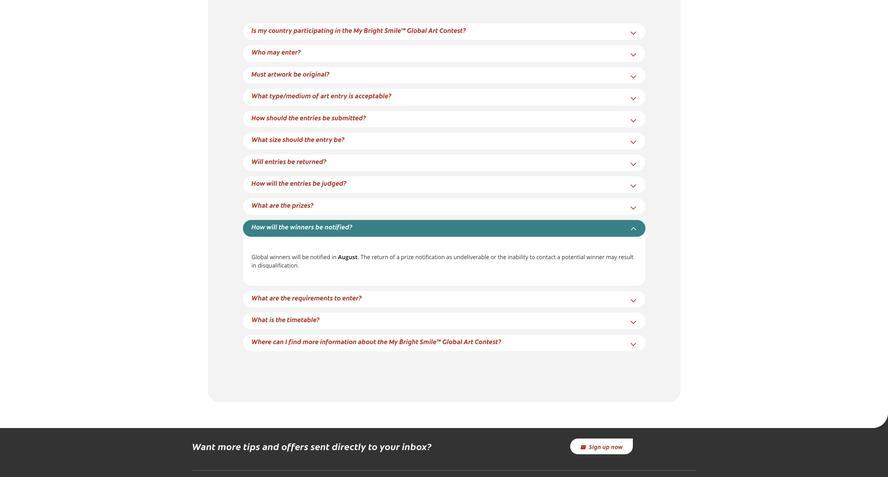 Task type: vqa. For each thing, say whether or not it's contained in the screenshot.
the bottom 'in'
yes



Task type: locate. For each thing, give the bounding box(es) containing it.
size
[[270, 135, 281, 144]]

2 horizontal spatial to
[[530, 253, 535, 261]]

how for how will the winners be notified?
[[252, 223, 265, 231]]

1 horizontal spatial may
[[606, 253, 617, 261]]

to right requirements at the left
[[335, 294, 341, 302]]

0 horizontal spatial contest?
[[440, 26, 466, 35]]

global
[[407, 26, 427, 35], [252, 253, 268, 261], [443, 337, 462, 346]]

type/medium
[[270, 91, 311, 100]]

the down the type/medium at the left top
[[289, 113, 299, 122]]

0 vertical spatial global
[[407, 26, 427, 35]]

more right find
[[303, 337, 319, 346]]

4 what from the top
[[252, 294, 268, 302]]

0 vertical spatial more
[[303, 337, 319, 346]]

should right size
[[283, 135, 303, 144]]

0 horizontal spatial may
[[267, 48, 280, 56]]

how will the entries be judged? button
[[252, 179, 347, 188]]

. the return of a prize notification as undeliverable or the inability to contact a potential winner may result in disqualification.
[[252, 253, 634, 269]]

winner
[[587, 253, 605, 261]]

3 what from the top
[[252, 201, 268, 210]]

how will the entries be judged?
[[252, 179, 347, 188]]

may
[[267, 48, 280, 56], [606, 253, 617, 261]]

2 vertical spatial entries
[[290, 179, 311, 188]]

more
[[303, 337, 319, 346], [218, 441, 241, 453]]

0 vertical spatial how
[[252, 113, 265, 122]]

what are the requirements to enter? button
[[252, 294, 362, 302]]

is my country participating in the my bright smile™ global art contest? button
[[252, 26, 466, 35]]

a right contact
[[557, 253, 560, 261]]

be left notified? at the left top
[[316, 223, 323, 231]]

0 vertical spatial my
[[354, 26, 363, 35]]

acceptable?
[[355, 91, 392, 100]]

the right or
[[498, 253, 506, 261]]

artwork
[[268, 70, 292, 78]]

2 how from the top
[[252, 179, 265, 188]]

where can i find more information about the my bright smile™ global art contest?
[[252, 337, 502, 346]]

can
[[273, 337, 284, 346]]

entry
[[331, 91, 347, 100], [316, 135, 332, 144]]

winners
[[290, 223, 314, 231], [270, 253, 291, 261]]

1 vertical spatial in
[[332, 253, 337, 261]]

1 horizontal spatial art
[[464, 337, 474, 346]]

0 vertical spatial winners
[[290, 223, 314, 231]]

0 horizontal spatial smile™
[[385, 26, 406, 35]]

2 horizontal spatial global
[[443, 337, 462, 346]]

be
[[294, 70, 301, 78], [323, 113, 330, 122], [288, 157, 295, 166], [313, 179, 320, 188], [316, 223, 323, 231], [302, 253, 309, 261]]

submitted?
[[332, 113, 366, 122]]

2 vertical spatial in
[[252, 262, 256, 269]]

1 are from the top
[[270, 201, 279, 210]]

the
[[342, 26, 352, 35], [289, 113, 299, 122], [305, 135, 315, 144], [279, 179, 289, 188], [281, 201, 291, 210], [279, 223, 289, 231], [498, 253, 506, 261], [281, 294, 291, 302], [276, 316, 286, 324], [378, 337, 388, 346]]

2 what from the top
[[252, 135, 268, 144]]

are for prizes?
[[270, 201, 279, 210]]

the left prizes?
[[281, 201, 291, 210]]

0 horizontal spatial my
[[354, 26, 363, 35]]

bright
[[364, 26, 383, 35], [399, 337, 419, 346]]

how
[[252, 113, 265, 122], [252, 179, 265, 188], [252, 223, 265, 231]]

1 horizontal spatial enter?
[[342, 294, 362, 302]]

to left your at the left of the page
[[368, 441, 378, 453]]

winners up 'disqualification.'
[[270, 253, 291, 261]]

2 vertical spatial to
[[368, 441, 378, 453]]

0 horizontal spatial bright
[[364, 26, 383, 35]]

what type/medium of art entry is acceptable? button
[[252, 91, 392, 100]]

be left returned?
[[288, 157, 295, 166]]

0 vertical spatial entries
[[300, 113, 321, 122]]

will entries be returned? button
[[252, 157, 327, 166]]

1 vertical spatial global
[[252, 253, 268, 261]]

2 vertical spatial how
[[252, 223, 265, 231]]

will entries be returned?
[[252, 157, 327, 166]]

entry left be?
[[316, 135, 332, 144]]

smile™
[[385, 26, 406, 35], [420, 337, 441, 346]]

information
[[320, 337, 357, 346]]

0 horizontal spatial to
[[335, 294, 341, 302]]

1 horizontal spatial bright
[[399, 337, 419, 346]]

entries up prizes?
[[290, 179, 311, 188]]

my
[[354, 26, 363, 35], [389, 337, 398, 346]]

1 horizontal spatial contest?
[[475, 337, 502, 346]]

be left notified
[[302, 253, 309, 261]]

undeliverable
[[454, 253, 489, 261]]

1 vertical spatial my
[[389, 337, 398, 346]]

1 horizontal spatial of
[[390, 253, 395, 261]]

enter?
[[282, 48, 301, 56], [342, 294, 362, 302]]

entries for will
[[290, 179, 311, 188]]

of inside . the return of a prize notification as undeliverable or the inability to contact a potential winner may result in disqualification.
[[390, 253, 395, 261]]

global winners will be notified in august
[[252, 253, 358, 261]]

0 vertical spatial are
[[270, 201, 279, 210]]

1 vertical spatial enter?
[[342, 294, 362, 302]]

0 vertical spatial in
[[335, 26, 341, 35]]

0 vertical spatial to
[[530, 253, 535, 261]]

participating
[[294, 26, 334, 35]]

the down how should the entries be submitted?
[[305, 135, 315, 144]]

1 horizontal spatial my
[[389, 337, 398, 346]]

the up can
[[276, 316, 286, 324]]

entries down what type/medium of art entry is acceptable? button
[[300, 113, 321, 122]]

winners down prizes?
[[290, 223, 314, 231]]

contest?
[[440, 26, 466, 35], [475, 337, 502, 346]]

in left 'disqualification.'
[[252, 262, 256, 269]]

entry for is
[[331, 91, 347, 100]]

1 vertical spatial art
[[464, 337, 474, 346]]

entries
[[300, 113, 321, 122], [265, 157, 286, 166], [290, 179, 311, 188]]

be left judged?
[[313, 179, 320, 188]]

1 vertical spatial more
[[218, 441, 241, 453]]

3 how from the top
[[252, 223, 265, 231]]

notified?
[[325, 223, 353, 231]]

your
[[380, 441, 400, 453]]

what for what size should the entry be?
[[252, 135, 268, 144]]

5 what from the top
[[252, 316, 268, 324]]

who
[[252, 48, 266, 56]]

1 vertical spatial will
[[267, 223, 277, 231]]

are up the what is the timetable?
[[270, 294, 279, 302]]

1 horizontal spatial to
[[368, 441, 378, 453]]

0 vertical spatial bright
[[364, 26, 383, 35]]

0 horizontal spatial more
[[218, 441, 241, 453]]

a left prize
[[397, 253, 400, 261]]

directly
[[332, 441, 366, 453]]

inability
[[508, 253, 528, 261]]

more left tips
[[218, 441, 241, 453]]

0 vertical spatial entry
[[331, 91, 347, 100]]

to left contact
[[530, 253, 535, 261]]

1 horizontal spatial smile™
[[420, 337, 441, 346]]

1 horizontal spatial global
[[407, 26, 427, 35]]

find
[[289, 337, 301, 346]]

0 vertical spatial enter?
[[282, 48, 301, 56]]

entry right art
[[331, 91, 347, 100]]

1 vertical spatial smile™
[[420, 337, 441, 346]]

is up submitted?
[[349, 91, 354, 100]]

0 vertical spatial will
[[267, 179, 277, 188]]

1 vertical spatial winners
[[270, 253, 291, 261]]

in left august
[[332, 253, 337, 261]]

0 vertical spatial should
[[267, 113, 287, 122]]

0 vertical spatial of
[[312, 91, 319, 100]]

2 vertical spatial global
[[443, 337, 462, 346]]

0 horizontal spatial a
[[397, 253, 400, 261]]

0 horizontal spatial global
[[252, 253, 268, 261]]

1 vertical spatial entry
[[316, 135, 332, 144]]

2 vertical spatial will
[[292, 253, 301, 261]]

1 vertical spatial is
[[270, 316, 274, 324]]

offers
[[282, 441, 309, 453]]

in
[[335, 26, 341, 35], [332, 253, 337, 261], [252, 262, 256, 269]]

0 horizontal spatial enter?
[[282, 48, 301, 56]]

must
[[252, 70, 266, 78]]

judged?
[[322, 179, 347, 188]]

what
[[252, 91, 268, 100], [252, 135, 268, 144], [252, 201, 268, 210], [252, 294, 268, 302], [252, 316, 268, 324]]

as
[[446, 253, 452, 261]]

.
[[358, 253, 359, 261]]

1 horizontal spatial is
[[349, 91, 354, 100]]

tips
[[243, 441, 260, 453]]

of
[[312, 91, 319, 100], [390, 253, 395, 261]]

of left art
[[312, 91, 319, 100]]

0 vertical spatial art
[[429, 26, 438, 35]]

what are the prizes? button
[[252, 201, 314, 210]]

are
[[270, 201, 279, 210], [270, 294, 279, 302]]

will up 'disqualification.'
[[292, 253, 301, 261]]

will up what are the prizes? "button"
[[267, 179, 277, 188]]

or
[[491, 253, 496, 261]]

sign up now
[[589, 443, 623, 451]]

are left prizes?
[[270, 201, 279, 210]]

i
[[285, 337, 287, 346]]

1 vertical spatial may
[[606, 253, 617, 261]]

entries right will
[[265, 157, 286, 166]]

in right participating on the top
[[335, 26, 341, 35]]

who may enter?
[[252, 48, 301, 56]]

1 how from the top
[[252, 113, 265, 122]]

0 vertical spatial is
[[349, 91, 354, 100]]

1 vertical spatial how
[[252, 179, 265, 188]]

to
[[530, 253, 535, 261], [335, 294, 341, 302], [368, 441, 378, 453]]

should up size
[[267, 113, 287, 122]]

what size should the entry be?
[[252, 135, 345, 144]]

should
[[267, 113, 287, 122], [283, 135, 303, 144]]

will down what are the prizes?
[[267, 223, 277, 231]]

the inside . the return of a prize notification as undeliverable or the inability to contact a potential winner may result in disqualification.
[[498, 253, 506, 261]]

what are the requirements to enter?
[[252, 294, 362, 302]]

the right about
[[378, 337, 388, 346]]

1 what from the top
[[252, 91, 268, 100]]

what is the timetable? button
[[252, 316, 320, 324]]

1 vertical spatial contest?
[[475, 337, 502, 346]]

may inside . the return of a prize notification as undeliverable or the inability to contact a potential winner may result in disqualification.
[[606, 253, 617, 261]]

1 horizontal spatial a
[[557, 253, 560, 261]]

0 vertical spatial smile™
[[385, 26, 406, 35]]

1 vertical spatial of
[[390, 253, 395, 261]]

may left result
[[606, 253, 617, 261]]

requirements
[[292, 294, 333, 302]]

may right who
[[267, 48, 280, 56]]

art
[[429, 26, 438, 35], [464, 337, 474, 346]]

of right return
[[390, 253, 395, 261]]

0 vertical spatial contest?
[[440, 26, 466, 35]]

the up what are the prizes?
[[279, 179, 289, 188]]

is up can
[[270, 316, 274, 324]]

2 are from the top
[[270, 294, 279, 302]]

1 vertical spatial are
[[270, 294, 279, 302]]



Task type: describe. For each thing, give the bounding box(es) containing it.
will for winners
[[267, 223, 277, 231]]

rounded corner image
[[873, 413, 888, 429]]

prize
[[401, 253, 414, 261]]

be?
[[334, 135, 345, 144]]

what type/medium of art entry is acceptable?
[[252, 91, 392, 100]]

how should the entries be submitted? button
[[252, 113, 366, 122]]

0 horizontal spatial is
[[270, 316, 274, 324]]

original?
[[303, 70, 330, 78]]

up
[[603, 443, 610, 451]]

who may enter? button
[[252, 48, 301, 56]]

disqualification.
[[258, 262, 299, 269]]

is
[[252, 26, 256, 35]]

1 a from the left
[[397, 253, 400, 261]]

0 horizontal spatial art
[[429, 26, 438, 35]]

sent
[[311, 441, 330, 453]]

notification
[[415, 253, 445, 261]]

art
[[321, 91, 329, 100]]

about
[[358, 337, 376, 346]]

will for entries
[[267, 179, 277, 188]]

1 vertical spatial entries
[[265, 157, 286, 166]]

returned?
[[297, 157, 327, 166]]

1 horizontal spatial more
[[303, 337, 319, 346]]

0 horizontal spatial of
[[312, 91, 319, 100]]

the right participating on the top
[[342, 26, 352, 35]]

timetable?
[[287, 316, 320, 324]]

potential
[[562, 253, 585, 261]]

what is the timetable?
[[252, 316, 320, 324]]

august
[[338, 253, 358, 261]]

be down art
[[323, 113, 330, 122]]

will
[[252, 157, 263, 166]]

what for what are the prizes?
[[252, 201, 268, 210]]

1 vertical spatial should
[[283, 135, 303, 144]]

how for how will the entries be judged?
[[252, 179, 265, 188]]

are for requirements
[[270, 294, 279, 302]]

and
[[262, 441, 279, 453]]

return
[[372, 253, 388, 261]]

2 a from the left
[[557, 253, 560, 261]]

inbox?
[[402, 441, 432, 453]]

what for what is the timetable?
[[252, 316, 268, 324]]

sign up now link
[[570, 439, 633, 455]]

what for what type/medium of art entry is acceptable?
[[252, 91, 268, 100]]

sign
[[589, 443, 601, 451]]

my
[[258, 26, 267, 35]]

must artwork be original?
[[252, 70, 330, 78]]

in inside . the return of a prize notification as undeliverable or the inability to contact a potential winner may result in disqualification.
[[252, 262, 256, 269]]

must artwork be original? button
[[252, 70, 330, 78]]

now
[[611, 443, 623, 451]]

how will the winners be notified? button
[[252, 223, 353, 231]]

the
[[361, 253, 370, 261]]

prizes?
[[292, 201, 314, 210]]

contact
[[537, 253, 556, 261]]

where
[[252, 337, 272, 346]]

result
[[619, 253, 634, 261]]

where can i find more information about the my bright smile™ global art contest? button
[[252, 337, 502, 346]]

the up what is the timetable? button
[[281, 294, 291, 302]]

to inside . the return of a prize notification as undeliverable or the inability to contact a potential winner may result in disqualification.
[[530, 253, 535, 261]]

1 vertical spatial to
[[335, 294, 341, 302]]

country
[[269, 26, 292, 35]]

is my country participating in the my bright smile™ global art contest?
[[252, 26, 466, 35]]

want more tips and offers sent directly to your inbox?
[[192, 441, 432, 453]]

notified
[[310, 253, 330, 261]]

want
[[192, 441, 216, 453]]

0 vertical spatial may
[[267, 48, 280, 56]]

what for what are the requirements to enter?
[[252, 294, 268, 302]]

what are the prizes?
[[252, 201, 314, 210]]

what size should the entry be? button
[[252, 135, 345, 144]]

how for how should the entries be submitted?
[[252, 113, 265, 122]]

entries for should
[[300, 113, 321, 122]]

entry for be?
[[316, 135, 332, 144]]

how will the winners be notified?
[[252, 223, 353, 231]]

1 vertical spatial bright
[[399, 337, 419, 346]]

the down what are the prizes?
[[279, 223, 289, 231]]

be right artwork
[[294, 70, 301, 78]]

how should the entries be submitted?
[[252, 113, 366, 122]]



